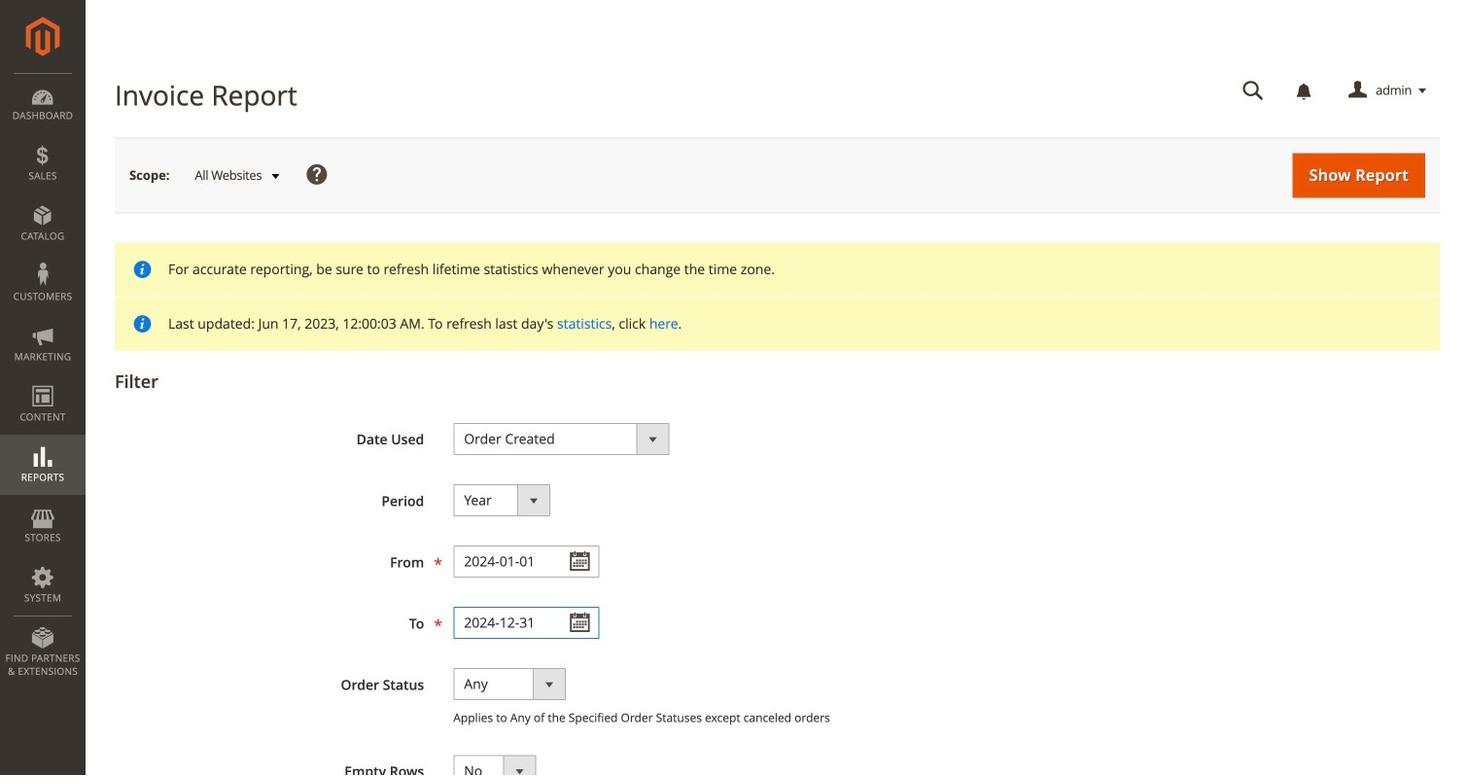Task type: locate. For each thing, give the bounding box(es) containing it.
None text field
[[453, 546, 599, 578]]

None text field
[[1229, 74, 1278, 108], [453, 607, 599, 639], [1229, 74, 1278, 108], [453, 607, 599, 639]]

menu bar
[[0, 73, 86, 688]]



Task type: describe. For each thing, give the bounding box(es) containing it.
magento admin panel image
[[26, 17, 60, 56]]



